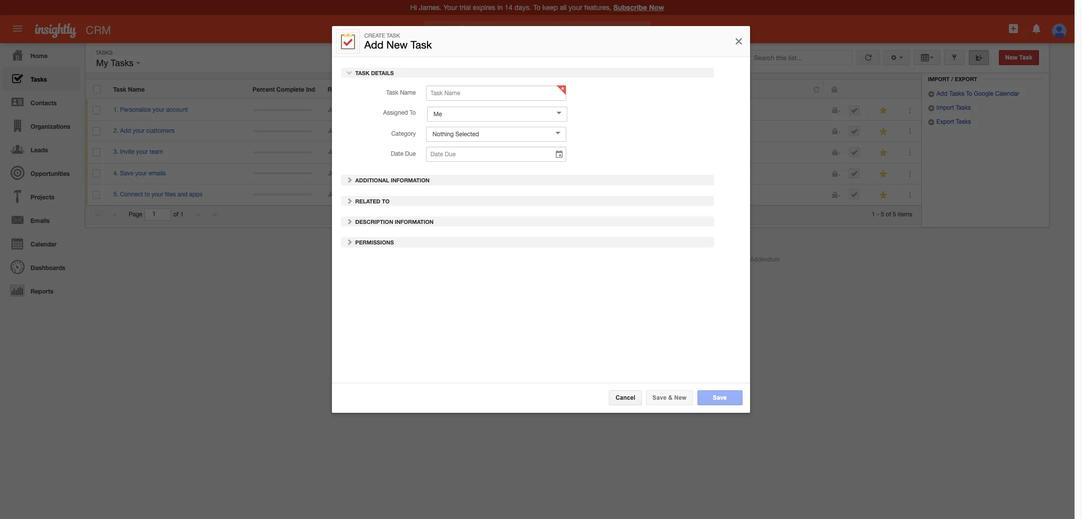 Task type: vqa. For each thing, say whether or not it's contained in the screenshot.
Task Name "task"
no



Task type: describe. For each thing, give the bounding box(es) containing it.
not started cell for 4. save your emails
[[667, 163, 807, 184]]

emails link
[[3, 208, 80, 232]]

assigned
[[384, 109, 409, 116]]

export tasks
[[936, 118, 972, 125]]

save for save & new
[[653, 394, 667, 401]]

tasks down the add tasks to google calendar link at the right
[[957, 104, 972, 111]]

import for import / export
[[929, 76, 950, 82]]

home link
[[3, 43, 80, 67]]

import for import tasks
[[937, 104, 955, 111]]

add tasks to google calendar link
[[929, 90, 1020, 97]]

new inside button
[[675, 394, 687, 401]]

emails
[[149, 170, 166, 177]]

1.
[[113, 106, 118, 113]]

refresh list image
[[864, 54, 874, 61]]

import tasks
[[936, 104, 972, 111]]

due inside row
[[482, 86, 494, 93]]

personalize
[[120, 106, 151, 113]]

following image for 1. personalize your account
[[880, 106, 889, 115]]

3. invite your team link
[[113, 149, 168, 156]]

my
[[96, 58, 108, 68]]

0 vertical spatial to
[[967, 90, 973, 97]]

Search this list... text field
[[740, 50, 853, 65]]

team
[[150, 149, 163, 156]]

opportunities link
[[3, 161, 80, 184]]

all
[[434, 26, 442, 34]]

connect
[[120, 191, 143, 198]]

4. save your emails link
[[113, 170, 171, 177]]

all link
[[424, 21, 454, 39]]

items
[[898, 211, 913, 218]]

1 - 5 of 5 items
[[872, 211, 913, 218]]

addendum
[[751, 256, 780, 263]]

cancel
[[616, 394, 636, 401]]

1 horizontal spatial of
[[887, 211, 892, 218]]

related to
[[354, 197, 390, 204]]

recycle
[[939, 64, 965, 70]]

google
[[975, 90, 994, 97]]

tasks my tasks
[[96, 50, 136, 68]]

invite
[[120, 149, 135, 156]]

subscribe now link
[[614, 3, 665, 12]]

/
[[952, 76, 954, 82]]

5. connect to your files and apps link
[[113, 191, 208, 198]]

row containing 1. personalize your account
[[86, 100, 922, 121]]

2.
[[113, 127, 118, 134]]

row group containing 1. personalize your account
[[86, 100, 922, 205]]

date due inside row
[[467, 86, 494, 93]]

subscribe now
[[614, 3, 665, 12]]

1 5 from the left
[[882, 211, 885, 218]]

to for related to
[[382, 197, 390, 204]]

save button
[[698, 390, 743, 405]]

percent complete indicator responsible user
[[253, 86, 378, 93]]

started for 5. connect to your files and apps
[[686, 191, 706, 198]]

dashboards
[[31, 264, 65, 272]]

save for 'save' button
[[714, 394, 728, 401]]

additional
[[356, 177, 390, 183]]

of 1
[[173, 211, 184, 218]]

following image for 5. connect to your files and apps
[[880, 190, 889, 200]]

description information
[[354, 218, 434, 225]]

&
[[669, 394, 673, 401]]

customers
[[146, 127, 175, 134]]

date field image
[[555, 149, 564, 159]]

date inside "add new task" dialog
[[391, 150, 404, 157]]

permissions
[[354, 239, 394, 245]]

your for save
[[135, 170, 147, 177]]

calendar link
[[3, 232, 80, 255]]

not for 5. connect to your files and apps
[[675, 191, 685, 198]]

none checkbox inside row
[[93, 85, 101, 93]]

data processing addendum
[[705, 256, 780, 263]]

apps
[[189, 191, 203, 198]]

information for description information
[[395, 218, 434, 225]]

contacts
[[31, 99, 57, 107]]

0 vertical spatial calendar
[[996, 90, 1020, 97]]

chevron right image for related to
[[346, 197, 353, 204]]

navigation containing home
[[0, 43, 80, 302]]

projects link
[[3, 184, 80, 208]]

4.
[[113, 170, 118, 177]]

chevron right image for permissions
[[346, 238, 353, 245]]

opportunities
[[31, 170, 70, 177]]

tasks down import tasks
[[957, 118, 972, 125]]

started for 4. save your emails
[[686, 170, 706, 177]]

following image for 3. invite your team
[[880, 148, 889, 158]]

task details
[[354, 69, 394, 76]]

Date Due text field
[[427, 146, 567, 161]]

description
[[356, 218, 394, 225]]

now
[[650, 3, 665, 12]]

1 vertical spatial calendar
[[31, 241, 57, 248]]

complete
[[277, 86, 304, 93]]

create
[[365, 32, 386, 38]]

category
[[392, 130, 416, 137]]

4. save your emails
[[113, 170, 166, 177]]

import tasks link
[[929, 104, 972, 111]]

3 press ctrl + space to group column header from the left
[[897, 80, 922, 99]]

Search all data.... text field
[[454, 21, 652, 39]]

add new task dialog
[[332, 26, 751, 413]]

new task link
[[1000, 50, 1040, 65]]

your for personalize
[[153, 106, 165, 113]]

chevron down image
[[346, 69, 353, 76]]

1 vertical spatial add
[[937, 90, 948, 97]]

recycle bin
[[939, 64, 976, 70]]

to for assigned to
[[410, 109, 416, 116]]

3. invite your team
[[113, 149, 163, 156]]

-
[[877, 211, 880, 218]]

row containing 4. save your emails
[[86, 163, 922, 184]]

crm
[[86, 24, 111, 37]]

user
[[365, 86, 378, 93]]

tasks up import tasks
[[950, 90, 965, 97]]

new inside 'create task add new task'
[[387, 38, 408, 51]]

import / export
[[929, 76, 978, 82]]

dashboards link
[[3, 255, 80, 279]]

2 press ctrl + space to group column header from the left
[[871, 80, 897, 99]]

row containing 2. add your customers
[[86, 121, 922, 142]]

subscribe
[[614, 3, 648, 12]]

task name inside row
[[113, 86, 145, 93]]

notifications image
[[1031, 23, 1043, 35]]



Task type: locate. For each thing, give the bounding box(es) containing it.
to
[[145, 191, 150, 198]]

0 horizontal spatial add
[[120, 127, 131, 134]]

not started for 5. connect to your files and apps
[[675, 191, 706, 198]]

my tasks button
[[94, 56, 143, 71]]

information for additional information
[[391, 177, 430, 183]]

0 vertical spatial import
[[929, 76, 950, 82]]

4 chevron right image from the top
[[346, 238, 353, 245]]

save inside 'save' button
[[714, 394, 728, 401]]

1 vertical spatial export
[[937, 118, 955, 125]]

0 horizontal spatial task name
[[113, 86, 145, 93]]

1 following image from the top
[[880, 169, 889, 179]]

your
[[153, 106, 165, 113], [133, 127, 145, 134], [136, 149, 148, 156], [135, 170, 147, 177], [152, 191, 163, 198]]

1 horizontal spatial to
[[410, 109, 416, 116]]

started
[[686, 170, 706, 177], [686, 191, 706, 198]]

due inside "add new task" dialog
[[406, 150, 416, 157]]

save & new button
[[647, 390, 694, 405]]

close image
[[735, 35, 745, 48]]

tasks up my
[[96, 50, 113, 56]]

1 vertical spatial information
[[395, 218, 434, 225]]

2. add your customers
[[113, 127, 175, 134]]

1 vertical spatial following image
[[880, 127, 889, 136]]

5 row from the top
[[86, 163, 922, 184]]

3 chevron right image from the top
[[346, 218, 353, 225]]

name up personalize
[[128, 86, 145, 93]]

import up export tasks link
[[937, 104, 955, 111]]

None checkbox
[[93, 85, 101, 93]]

create task add new task
[[365, 32, 432, 51]]

2 horizontal spatial new
[[1006, 54, 1018, 61]]

to right assigned
[[410, 109, 416, 116]]

2 horizontal spatial add
[[937, 90, 948, 97]]

assigned to
[[384, 109, 416, 116]]

james
[[328, 106, 346, 113], [535, 106, 553, 113], [328, 127, 346, 134], [535, 127, 553, 134], [328, 149, 346, 156], [535, 149, 553, 156], [328, 170, 346, 177], [535, 170, 553, 177], [328, 191, 346, 198], [535, 191, 553, 198]]

row group
[[86, 100, 922, 205]]

of right -
[[887, 211, 892, 218]]

tasks right my
[[111, 58, 134, 68]]

0 horizontal spatial date
[[391, 150, 404, 157]]

3 row from the top
[[86, 121, 922, 142]]

export
[[956, 76, 978, 82], [937, 118, 955, 125]]

0 vertical spatial following image
[[880, 169, 889, 179]]

0 horizontal spatial to
[[382, 197, 390, 204]]

not started cell for 5. connect to your files and apps
[[667, 184, 807, 205]]

1 horizontal spatial 1
[[872, 211, 876, 218]]

0 vertical spatial not
[[675, 170, 685, 177]]

tasks link
[[3, 67, 80, 90]]

navigation
[[0, 43, 80, 302]]

add inside row
[[120, 127, 131, 134]]

0 vertical spatial add
[[365, 38, 384, 51]]

following image
[[880, 106, 889, 115], [880, 127, 889, 136], [880, 148, 889, 158]]

0 horizontal spatial save
[[120, 170, 134, 177]]

save right & at the bottom right of page
[[714, 394, 728, 401]]

your for add
[[133, 127, 145, 134]]

calendar up dashboards link
[[31, 241, 57, 248]]

export tasks link
[[929, 118, 972, 125]]

chevron right image for additional information
[[346, 176, 353, 183]]

save
[[120, 170, 134, 177], [653, 394, 667, 401], [714, 394, 728, 401]]

percent
[[253, 86, 275, 93]]

4 row from the top
[[86, 142, 922, 163]]

1 vertical spatial import
[[937, 104, 955, 111]]

0 horizontal spatial of
[[173, 211, 179, 218]]

2 started from the top
[[686, 191, 706, 198]]

chevron right image left related
[[346, 197, 353, 204]]

date due
[[467, 86, 494, 93], [391, 150, 416, 157]]

column header
[[806, 80, 824, 99], [824, 80, 841, 99]]

1. personalize your account
[[113, 106, 188, 113]]

owner
[[550, 86, 569, 93]]

1 vertical spatial following image
[[880, 190, 889, 200]]

import
[[929, 76, 950, 82], [937, 104, 955, 111]]

name up assigned to
[[400, 89, 416, 96]]

calendar right google
[[996, 90, 1020, 97]]

reports link
[[3, 279, 80, 302]]

of down files
[[173, 211, 179, 218]]

following image for 2. add your customers
[[880, 127, 889, 136]]

1 horizontal spatial save
[[653, 394, 667, 401]]

save & new
[[653, 394, 687, 401]]

new task
[[1006, 54, 1033, 61]]

1 horizontal spatial new
[[675, 394, 687, 401]]

2 vertical spatial to
[[382, 197, 390, 204]]

related
[[356, 197, 381, 204]]

2 vertical spatial add
[[120, 127, 131, 134]]

1 press ctrl + space to group column header from the left
[[841, 80, 871, 99]]

2 horizontal spatial save
[[714, 394, 728, 401]]

responsible
[[328, 86, 363, 93]]

account
[[166, 106, 188, 113]]

3.
[[113, 149, 118, 156]]

additional information
[[354, 177, 430, 183]]

1 not started from the top
[[675, 170, 706, 177]]

date due inside "add new task" dialog
[[391, 150, 416, 157]]

processing
[[719, 256, 749, 263]]

1 horizontal spatial calendar
[[996, 90, 1020, 97]]

1 horizontal spatial date
[[467, 86, 481, 93]]

1 horizontal spatial 5
[[893, 211, 897, 218]]

emails
[[31, 217, 50, 225]]

1 vertical spatial started
[[686, 191, 706, 198]]

tasks
[[96, 50, 113, 56], [111, 58, 134, 68], [31, 76, 47, 83], [950, 90, 965, 97], [957, 104, 972, 111], [957, 118, 972, 125]]

1 horizontal spatial name
[[400, 89, 416, 96]]

reports
[[31, 288, 53, 295]]

2 following image from the top
[[880, 190, 889, 200]]

task owner
[[535, 86, 569, 93]]

organizations
[[31, 123, 70, 130]]

following image for 4. save your emails
[[880, 169, 889, 179]]

name inside "add new task" dialog
[[400, 89, 416, 96]]

information right additional
[[391, 177, 430, 183]]

task name
[[113, 86, 145, 93], [387, 89, 416, 96]]

0 vertical spatial date due
[[467, 86, 494, 93]]

1 horizontal spatial due
[[482, 86, 494, 93]]

3 following image from the top
[[880, 148, 889, 158]]

your left emails
[[135, 170, 147, 177]]

1 horizontal spatial add
[[365, 38, 384, 51]]

2 not started from the top
[[675, 191, 706, 198]]

save inside row
[[120, 170, 134, 177]]

1 horizontal spatial task name
[[387, 89, 416, 96]]

not for 4. save your emails
[[675, 170, 685, 177]]

contacts link
[[3, 90, 80, 114]]

following image
[[880, 169, 889, 179], [880, 190, 889, 200]]

home
[[31, 52, 48, 60]]

0 vertical spatial started
[[686, 170, 706, 177]]

2 column header from the left
[[824, 80, 841, 99]]

due
[[482, 86, 494, 93], [406, 150, 416, 157]]

1 column header from the left
[[806, 80, 824, 99]]

0 horizontal spatial name
[[128, 86, 145, 93]]

1 horizontal spatial export
[[956, 76, 978, 82]]

2 5 from the left
[[893, 211, 897, 218]]

cancel button
[[610, 390, 643, 405]]

1 vertical spatial date
[[391, 150, 404, 157]]

1 left -
[[872, 211, 876, 218]]

0 vertical spatial new
[[387, 38, 408, 51]]

tasks up the contacts link
[[31, 76, 47, 83]]

indicator
[[306, 86, 332, 93]]

name
[[128, 86, 145, 93], [400, 89, 416, 96]]

import left /
[[929, 76, 950, 82]]

1 row from the top
[[86, 80, 922, 99]]

row containing 3. invite your team
[[86, 142, 922, 163]]

5. connect to your files and apps
[[113, 191, 203, 198]]

page
[[129, 211, 143, 218]]

2 chevron right image from the top
[[346, 197, 353, 204]]

1 vertical spatial to
[[410, 109, 416, 116]]

5
[[882, 211, 885, 218], [893, 211, 897, 218]]

name inside row
[[128, 86, 145, 93]]

new right show sidebar icon
[[1006, 54, 1018, 61]]

bin
[[966, 64, 976, 70]]

0 vertical spatial export
[[956, 76, 978, 82]]

your for invite
[[136, 149, 148, 156]]

new right & at the bottom right of page
[[675, 394, 687, 401]]

0 vertical spatial not started
[[675, 170, 706, 177]]

2. add your customers link
[[113, 127, 180, 134]]

1 not started cell from the top
[[667, 163, 807, 184]]

2 horizontal spatial to
[[967, 90, 973, 97]]

to left google
[[967, 90, 973, 97]]

cell
[[245, 100, 320, 121], [460, 100, 528, 121], [667, 100, 807, 121], [807, 100, 824, 121], [824, 100, 842, 121], [842, 100, 872, 121], [245, 121, 320, 142], [460, 121, 528, 142], [667, 121, 807, 142], [807, 121, 824, 142], [824, 121, 842, 142], [842, 121, 872, 142], [245, 142, 320, 163], [460, 142, 528, 163], [667, 142, 807, 163], [807, 142, 824, 163], [824, 142, 842, 163], [842, 142, 872, 163], [245, 163, 320, 184], [460, 163, 528, 184], [807, 163, 824, 184], [824, 163, 842, 184], [842, 163, 872, 184], [245, 184, 320, 205], [460, 184, 528, 205], [807, 184, 824, 205], [824, 184, 842, 205], [842, 184, 872, 205]]

0 horizontal spatial calendar
[[31, 241, 57, 248]]

add up task details
[[365, 38, 384, 51]]

new right 'create' in the left of the page
[[387, 38, 408, 51]]

0 horizontal spatial new
[[387, 38, 408, 51]]

your up 3. invite your team
[[133, 127, 145, 134]]

recycle bin link
[[929, 64, 981, 72]]

add right 2.
[[120, 127, 131, 134]]

organizations link
[[3, 114, 80, 137]]

to
[[967, 90, 973, 97], [410, 109, 416, 116], [382, 197, 390, 204]]

not
[[675, 170, 685, 177], [675, 191, 685, 198]]

0 horizontal spatial date due
[[391, 150, 416, 157]]

row
[[86, 80, 922, 99], [86, 100, 922, 121], [86, 121, 922, 142], [86, 142, 922, 163], [86, 163, 922, 184], [86, 184, 922, 205]]

date
[[467, 86, 481, 93], [391, 150, 404, 157]]

0 vertical spatial date
[[467, 86, 481, 93]]

0 vertical spatial information
[[391, 177, 430, 183]]

data processing addendum link
[[705, 256, 780, 263]]

your left account
[[153, 106, 165, 113]]

your right to
[[152, 191, 163, 198]]

james peterson link
[[328, 106, 372, 113], [535, 106, 579, 113], [328, 127, 372, 134], [535, 127, 579, 134], [328, 149, 372, 156], [535, 149, 579, 156], [328, 170, 372, 177], [535, 170, 579, 177], [328, 191, 372, 198], [535, 191, 579, 198]]

press ctrl + space to group column header
[[841, 80, 871, 99], [871, 80, 897, 99], [897, 80, 922, 99]]

add up import tasks link
[[937, 90, 948, 97]]

chevron right image
[[346, 176, 353, 183], [346, 197, 353, 204], [346, 218, 353, 225], [346, 238, 353, 245]]

add
[[365, 38, 384, 51], [937, 90, 948, 97], [120, 127, 131, 134]]

files
[[165, 191, 176, 198]]

export down import tasks link
[[937, 118, 955, 125]]

5 left items
[[893, 211, 897, 218]]

1 down and
[[180, 211, 184, 218]]

save inside save & new button
[[653, 394, 667, 401]]

2 vertical spatial new
[[675, 394, 687, 401]]

chevron right image left additional
[[346, 176, 353, 183]]

chevron right image left the permissions
[[346, 238, 353, 245]]

calendar
[[996, 90, 1020, 97], [31, 241, 57, 248]]

0 horizontal spatial due
[[406, 150, 416, 157]]

2 vertical spatial following image
[[880, 148, 889, 158]]

task name up assigned to
[[387, 89, 416, 96]]

add inside 'create task add new task'
[[365, 38, 384, 51]]

show sidebar image
[[976, 54, 983, 61]]

1 following image from the top
[[880, 106, 889, 115]]

0 horizontal spatial export
[[937, 118, 955, 125]]

leads
[[31, 146, 48, 154]]

None checkbox
[[93, 106, 100, 114], [93, 127, 100, 135], [93, 148, 100, 156], [93, 170, 100, 178], [93, 191, 100, 199], [93, 106, 100, 114], [93, 127, 100, 135], [93, 148, 100, 156], [93, 170, 100, 178], [93, 191, 100, 199]]

not started cell
[[667, 163, 807, 184], [667, 184, 807, 205]]

save right 4.
[[120, 170, 134, 177]]

1 vertical spatial date due
[[391, 150, 416, 157]]

1 chevron right image from the top
[[346, 176, 353, 183]]

2 not from the top
[[675, 191, 685, 198]]

6 row from the top
[[86, 184, 922, 205]]

1 horizontal spatial date due
[[467, 86, 494, 93]]

projects
[[31, 193, 54, 201]]

1 vertical spatial not started
[[675, 191, 706, 198]]

display: grid image
[[921, 54, 931, 61]]

task name up personalize
[[113, 86, 145, 93]]

0 vertical spatial following image
[[880, 106, 889, 115]]

0 horizontal spatial 1
[[180, 211, 184, 218]]

data
[[705, 256, 717, 263]]

1 vertical spatial not
[[675, 191, 685, 198]]

5 right -
[[882, 211, 885, 218]]

export down the bin
[[956, 76, 978, 82]]

Task Name text field
[[427, 85, 567, 100]]

1 not from the top
[[675, 170, 685, 177]]

2 not started cell from the top
[[667, 184, 807, 205]]

your left team
[[136, 149, 148, 156]]

1 vertical spatial due
[[406, 150, 416, 157]]

information right description at the left top of page
[[395, 218, 434, 225]]

1 vertical spatial new
[[1006, 54, 1018, 61]]

0 vertical spatial due
[[482, 86, 494, 93]]

row containing 5. connect to your files and apps
[[86, 184, 922, 205]]

not started for 4. save your emails
[[675, 170, 706, 177]]

to right related
[[382, 197, 390, 204]]

leads link
[[3, 137, 80, 161]]

chevron right image for description information
[[346, 218, 353, 225]]

row containing task name
[[86, 80, 922, 99]]

details
[[372, 69, 394, 76]]

save left & at the bottom right of page
[[653, 394, 667, 401]]

2 following image from the top
[[880, 127, 889, 136]]

2 row from the top
[[86, 100, 922, 121]]

task name inside "add new task" dialog
[[387, 89, 416, 96]]

peterson
[[348, 106, 372, 113], [555, 106, 579, 113], [348, 127, 372, 134], [555, 127, 579, 134], [348, 149, 372, 156], [555, 149, 579, 156], [348, 170, 372, 177], [555, 170, 579, 177], [348, 191, 372, 198], [555, 191, 579, 198]]

0 horizontal spatial 5
[[882, 211, 885, 218]]

1 started from the top
[[686, 170, 706, 177]]

chevron right image left description at the left top of page
[[346, 218, 353, 225]]

and
[[178, 191, 188, 198]]



